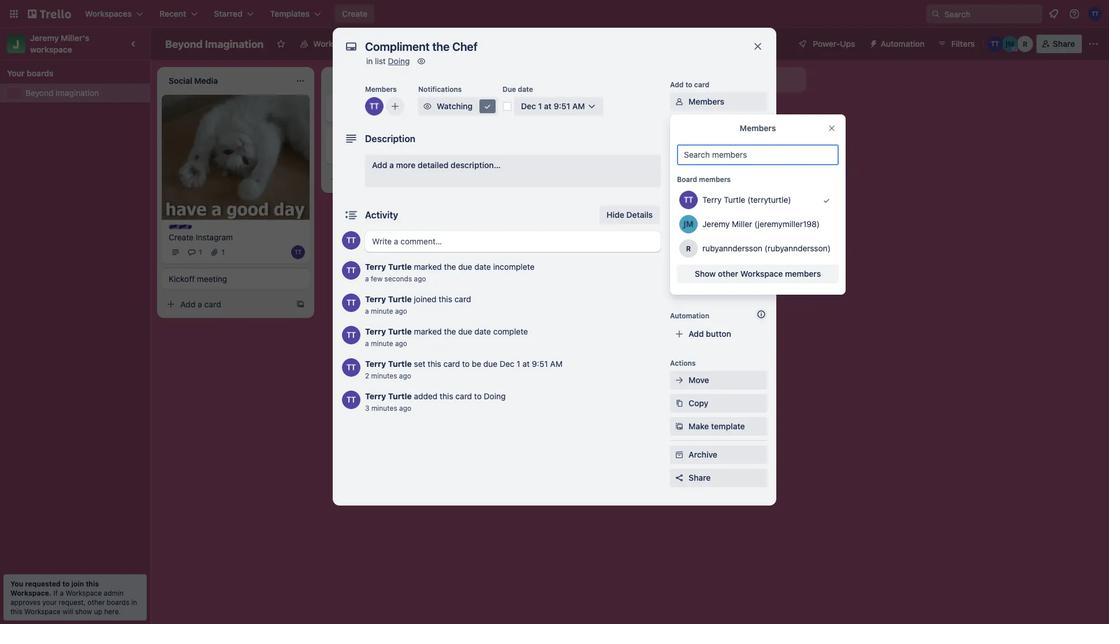 Task type: vqa. For each thing, say whether or not it's contained in the screenshot.
based
no



Task type: locate. For each thing, give the bounding box(es) containing it.
minutes right 3
[[372, 404, 397, 412]]

jeremy up the custom fields
[[703, 219, 730, 229]]

turtle for terry turtle added this card to doing 3 minutes ago
[[388, 392, 412, 401]]

9:51 inside the terry turtle set this card to be due dec 1 at 9:51 am 2 minutes ago
[[532, 359, 548, 369]]

2 minutes from the top
[[372, 404, 397, 412]]

1 horizontal spatial boards
[[107, 598, 129, 606]]

due inside terry turtle marked the due date complete a minute ago
[[458, 327, 473, 336]]

this right join
[[86, 580, 99, 588]]

terry for terry turtle set this card to be due dec 1 at 9:51 am 2 minutes ago
[[365, 359, 386, 369]]

your boards
[[7, 68, 54, 78]]

color: purple, title: none image
[[169, 224, 192, 229]]

1 horizontal spatial members
[[689, 97, 725, 106]]

1 minutes from the top
[[371, 372, 397, 380]]

a left few
[[365, 275, 369, 283]]

0 horizontal spatial board
[[412, 39, 434, 49]]

dec down due date
[[521, 101, 536, 111]]

1 vertical spatial boards
[[107, 598, 129, 606]]

rubyanndersson
[[703, 244, 763, 253]]

to left join
[[62, 580, 70, 588]]

members up search members text box
[[740, 123, 776, 133]]

jeremy inside jeremy miller's workspace
[[30, 33, 59, 43]]

1 horizontal spatial doing
[[484, 392, 506, 401]]

0 vertical spatial add a card
[[509, 105, 550, 114]]

automation up add button
[[670, 312, 710, 320]]

power- inside button
[[813, 39, 841, 49]]

the up the terry turtle set this card to be due dec 1 at 9:51 am 2 minutes ago
[[444, 327, 456, 336]]

1 vertical spatial date
[[475, 262, 491, 272]]

am inside the terry turtle set this card to be due dec 1 at 9:51 am 2 minutes ago
[[550, 359, 563, 369]]

terry turtle joined this card a minute ago
[[365, 294, 471, 315]]

0 vertical spatial boards
[[27, 68, 54, 78]]

the for marked the due date incomplete
[[444, 262, 456, 272]]

workspace inside show other workspace members link
[[741, 269, 783, 279]]

dec inside 'dec 1 at 9:51 am' button
[[521, 101, 536, 111]]

0 vertical spatial create from template… image
[[460, 175, 469, 184]]

sm image inside automation button
[[865, 35, 881, 51]]

2 minute from the top
[[371, 339, 393, 347]]

make
[[689, 422, 709, 431]]

add a card button for the left create from template… image
[[162, 295, 291, 313]]

members up attachment
[[699, 175, 731, 183]]

1 vertical spatial add a card
[[344, 174, 386, 184]]

workspace inside workspace visible button
[[313, 39, 356, 49]]

show
[[695, 269, 716, 279]]

sm image left checklist
[[674, 142, 685, 154]]

2 vertical spatial ups
[[733, 282, 749, 291]]

0 vertical spatial r
[[1023, 40, 1028, 48]]

0 vertical spatial beyond imagination
[[165, 38, 264, 50]]

terry turtle (terryturtle) image
[[1089, 7, 1103, 21], [291, 245, 305, 259], [342, 261, 361, 280], [342, 294, 361, 312], [342, 326, 361, 344], [342, 358, 361, 377]]

this right added
[[440, 392, 454, 401]]

0 vertical spatial members
[[699, 175, 731, 183]]

add a card button down due date
[[490, 101, 620, 119]]

1 vertical spatial add a card button
[[326, 170, 455, 188]]

add a card for add a card button related to the left create from template… image
[[180, 299, 221, 309]]

1 horizontal spatial add a card button
[[326, 170, 455, 188]]

members
[[699, 175, 731, 183], [785, 269, 821, 279]]

automation button
[[865, 35, 932, 53]]

0 vertical spatial dec
[[521, 101, 536, 111]]

kickoff meeting link
[[169, 273, 303, 285]]

labels link
[[670, 116, 768, 134]]

1 horizontal spatial beyond imagination
[[165, 38, 264, 50]]

0 notifications image
[[1047, 7, 1061, 21]]

terry for terry turtle marked the due date incomplete a few seconds ago
[[365, 262, 386, 272]]

archive link
[[670, 446, 768, 464]]

sm image left cover
[[674, 212, 685, 223]]

2 horizontal spatial add a card button
[[490, 101, 620, 119]]

terry inside terry turtle marked the due date incomplete a few seconds ago
[[365, 262, 386, 272]]

0 horizontal spatial add a card
[[180, 299, 221, 309]]

0 vertical spatial automation
[[881, 39, 925, 49]]

board left customize views image on the top left
[[412, 39, 434, 49]]

jeremy miller (jeremymiller198) image
[[1003, 36, 1019, 52], [680, 215, 698, 233]]

other up the add power-ups
[[718, 269, 739, 279]]

visible
[[358, 39, 383, 49]]

0 horizontal spatial 9:51
[[532, 359, 548, 369]]

at
[[544, 101, 552, 111], [523, 359, 530, 369]]

doing down the terry turtle set this card to be due dec 1 at 9:51 am 2 minutes ago
[[484, 392, 506, 401]]

this for added
[[440, 392, 454, 401]]

other
[[718, 269, 739, 279], [88, 598, 105, 606]]

the inside terry turtle marked the due date incomplete a few seconds ago
[[444, 262, 456, 272]]

minute
[[371, 307, 393, 315], [371, 339, 393, 347]]

sm image for copy
[[674, 398, 685, 409]]

card down due date
[[533, 105, 550, 114]]

ups down rubyanndersson (rubyanndersson) element
[[695, 265, 708, 273]]

1 horizontal spatial board
[[677, 175, 698, 183]]

this
[[439, 294, 453, 304], [428, 359, 441, 369], [440, 392, 454, 401], [86, 580, 99, 588], [10, 607, 22, 616]]

dec inside the terry turtle set this card to be due dec 1 at 9:51 am 2 minutes ago
[[500, 359, 515, 369]]

a inside terry turtle marked the due date complete a minute ago
[[365, 339, 369, 347]]

terry turtle (terryturtle)
[[703, 195, 792, 205]]

0 vertical spatial 9:51
[[554, 101, 571, 111]]

marked up joined
[[414, 262, 442, 272]]

primary element
[[0, 0, 1110, 28]]

checklist link
[[670, 139, 768, 157]]

1 vertical spatial create from template… image
[[296, 300, 305, 309]]

other up up
[[88, 598, 105, 606]]

here.
[[104, 607, 121, 616]]

terry for terry turtle added this card to doing 3 minutes ago
[[365, 392, 386, 401]]

set
[[414, 359, 426, 369]]

dec right be
[[500, 359, 515, 369]]

due left incomplete
[[458, 262, 473, 272]]

1 vertical spatial automation
[[670, 312, 710, 320]]

sm image for move
[[674, 375, 685, 386]]

rubyanndersson (rubyanndersson) element
[[680, 239, 698, 258]]

terry turtle added this card to doing 3 minutes ago
[[365, 392, 506, 412]]

2 vertical spatial the
[[444, 327, 456, 336]]

turtle for terry turtle joined this card a minute ago
[[388, 294, 412, 304]]

the left chef
[[380, 133, 392, 142]]

description…
[[451, 160, 501, 170]]

a left more
[[390, 160, 394, 170]]

jeremy miller (jeremymiller198) image down search field
[[1003, 36, 1019, 52]]

ago inside the terry turtle set this card to be due dec 1 at 9:51 am 2 minutes ago
[[399, 372, 411, 380]]

1 minute from the top
[[371, 307, 393, 315]]

in list doing
[[366, 56, 410, 66]]

turtle down seconds
[[388, 294, 412, 304]]

this right set
[[428, 359, 441, 369]]

boards inside if a workspace admin approves your request, other boards in this workspace will show up here.
[[107, 598, 129, 606]]

1 horizontal spatial beyond
[[165, 38, 203, 50]]

compliment
[[333, 133, 378, 142]]

ago up 3 minutes ago link
[[399, 372, 411, 380]]

2 vertical spatial date
[[475, 327, 491, 336]]

0 vertical spatial imagination
[[205, 38, 264, 50]]

1 vertical spatial 9:51
[[532, 359, 548, 369]]

sm image left mark due date as complete checkbox on the left
[[482, 101, 494, 112]]

1 vertical spatial minute
[[371, 339, 393, 347]]

share button down archive link
[[670, 469, 768, 487]]

1 vertical spatial at
[[523, 359, 530, 369]]

doing down "board" link
[[388, 56, 410, 66]]

a up "2"
[[365, 339, 369, 347]]

terry inside terry turtle joined this card a minute ago
[[365, 294, 386, 304]]

to left be
[[462, 359, 470, 369]]

workspace left "visible"
[[313, 39, 356, 49]]

this inside the terry turtle set this card to be due dec 1 at 9:51 am 2 minutes ago
[[428, 359, 441, 369]]

0 vertical spatial a minute ago link
[[365, 307, 407, 315]]

1 vertical spatial doing
[[484, 392, 506, 401]]

due for complete
[[458, 327, 473, 336]]

add a card button up activity
[[326, 170, 455, 188]]

card down terry turtle marked the due date incomplete a few seconds ago
[[455, 294, 471, 304]]

r for rubyanndersson (rubyanndersson) element
[[687, 244, 691, 253]]

add a card down kickoff meeting
[[180, 299, 221, 309]]

share button down 0 notifications icon
[[1037, 35, 1083, 53]]

1 vertical spatial r
[[687, 244, 691, 253]]

0 vertical spatial power-
[[813, 39, 841, 49]]

1 vertical spatial ups
[[695, 265, 708, 273]]

to down the terry turtle set this card to be due dec 1 at 9:51 am 2 minutes ago
[[474, 392, 482, 401]]

sm image down notifications
[[422, 101, 433, 112]]

dec for dec 1 at 9:51 am
[[521, 101, 536, 111]]

turtle inside terry turtle added this card to doing 3 minutes ago
[[388, 392, 412, 401]]

card left be
[[444, 359, 460, 369]]

1 vertical spatial due
[[458, 327, 473, 336]]

sm image down add to card
[[674, 96, 685, 108]]

1 horizontal spatial am
[[573, 101, 585, 111]]

workspace down your
[[24, 607, 61, 616]]

add a card down dec 1
[[344, 174, 386, 184]]

a down a few seconds ago "link"
[[365, 307, 369, 315]]

at right mark due date as complete checkbox on the left
[[544, 101, 552, 111]]

date for complete
[[475, 327, 491, 336]]

move
[[689, 375, 710, 385]]

create instagram link
[[169, 231, 303, 243]]

0 horizontal spatial imagination
[[56, 88, 99, 98]]

1 down instagram
[[222, 248, 225, 256]]

turtle inside terry turtle marked the due date incomplete a few seconds ago
[[388, 262, 412, 272]]

add members to card image
[[391, 101, 400, 112]]

add
[[670, 75, 686, 84], [670, 80, 684, 88], [509, 105, 524, 114], [372, 160, 388, 170], [344, 174, 360, 184], [689, 282, 704, 291], [180, 299, 196, 309], [689, 329, 704, 339]]

r inside icon
[[1023, 40, 1028, 48]]

a few seconds ago link
[[365, 275, 426, 283]]

thoughts
[[344, 100, 376, 108]]

button
[[706, 329, 732, 339]]

sm image inside watching "button"
[[422, 101, 433, 112]]

ups down show other workspace members
[[733, 282, 749, 291]]

show menu image
[[1088, 38, 1100, 50]]

2 horizontal spatial members
[[740, 123, 776, 133]]

0 horizontal spatial share button
[[670, 469, 768, 487]]

members up add members to card image
[[365, 85, 397, 93]]

create up workspace visible
[[342, 9, 368, 18]]

Search field
[[941, 5, 1042, 23]]

sm image inside the copy link
[[674, 398, 685, 409]]

jeremy up workspace
[[30, 33, 59, 43]]

add a card button down kickoff meeting link on the top
[[162, 295, 291, 313]]

boards down admin
[[107, 598, 129, 606]]

approves
[[10, 598, 40, 606]]

Write a comment text field
[[365, 231, 661, 252]]

1 horizontal spatial other
[[718, 269, 739, 279]]

1 horizontal spatial jeremy
[[703, 219, 730, 229]]

date inside terry turtle marked the due date incomplete a few seconds ago
[[475, 262, 491, 272]]

dec down compliment at the top
[[347, 149, 360, 157]]

sm image left archive
[[674, 449, 685, 461]]

2 a minute ago link from the top
[[365, 339, 407, 347]]

sm image left copy
[[674, 398, 685, 409]]

sm image
[[416, 55, 427, 67], [674, 96, 685, 108], [422, 101, 433, 112], [674, 421, 685, 432]]

boards right your
[[27, 68, 54, 78]]

sm image inside the checklist link
[[674, 142, 685, 154]]

marked inside terry turtle marked the due date incomplete a few seconds ago
[[414, 262, 442, 272]]

this member was added to card image
[[815, 188, 839, 213]]

detailed
[[418, 160, 449, 170]]

dates button
[[670, 162, 768, 180]]

turtle up seconds
[[388, 262, 412, 272]]

terry
[[703, 195, 722, 205], [365, 262, 386, 272], [365, 294, 386, 304], [365, 327, 386, 336], [365, 359, 386, 369], [365, 392, 386, 401]]

sm image
[[865, 35, 881, 51], [482, 101, 494, 112], [674, 119, 685, 131], [674, 142, 685, 154], [674, 212, 685, 223], [674, 375, 685, 386], [674, 398, 685, 409], [674, 449, 685, 461]]

you requested to join this workspace.
[[10, 580, 99, 597]]

list left 'doing' link
[[375, 56, 386, 66]]

0 vertical spatial jeremy
[[30, 33, 59, 43]]

a minute ago link down a few seconds ago "link"
[[365, 307, 407, 315]]

1 vertical spatial list
[[720, 75, 731, 84]]

board
[[412, 39, 434, 49], [677, 175, 698, 183]]

make template
[[689, 422, 745, 431]]

0 vertical spatial beyond
[[165, 38, 203, 50]]

turtle inside terry turtle joined this card a minute ago
[[388, 294, 412, 304]]

automation left filters button
[[881, 39, 925, 49]]

1 vertical spatial board
[[677, 175, 698, 183]]

2 vertical spatial add a card
[[180, 299, 221, 309]]

due inside terry turtle marked the due date incomplete a few seconds ago
[[458, 262, 473, 272]]

sm image for automation
[[865, 35, 881, 51]]

this inside if a workspace admin approves your request, other boards in this workspace will show up here.
[[10, 607, 22, 616]]

filters
[[952, 39, 975, 49]]

meeting
[[197, 274, 227, 283]]

a minute ago link for joined this card
[[365, 307, 407, 315]]

2 horizontal spatial ups
[[841, 39, 856, 49]]

0 vertical spatial am
[[573, 101, 585, 111]]

ups
[[841, 39, 856, 49], [695, 265, 708, 273], [733, 282, 749, 291]]

1 vertical spatial share
[[689, 473, 711, 483]]

date inside terry turtle marked the due date complete a minute ago
[[475, 327, 491, 336]]

0 horizontal spatial in
[[131, 598, 137, 606]]

create down color: purple, title: none icon
[[169, 232, 194, 242]]

1 vertical spatial members
[[785, 269, 821, 279]]

a down dec 1
[[362, 174, 366, 184]]

1 horizontal spatial list
[[720, 75, 731, 84]]

sm image left the labels
[[674, 119, 685, 131]]

terry inside terry turtle marked the due date complete a minute ago
[[365, 327, 386, 336]]

imagination
[[205, 38, 264, 50], [56, 88, 99, 98]]

board up attachment
[[677, 175, 698, 183]]

add button
[[689, 329, 732, 339]]

1 horizontal spatial in
[[366, 56, 373, 66]]

ago up joined
[[414, 275, 426, 283]]

doing inside terry turtle added this card to doing 3 minutes ago
[[484, 392, 506, 401]]

0 horizontal spatial am
[[550, 359, 563, 369]]

marked inside terry turtle marked the due date complete a minute ago
[[414, 327, 442, 336]]

star or unstar board image
[[277, 39, 286, 49]]

0 horizontal spatial boards
[[27, 68, 54, 78]]

1 horizontal spatial create
[[342, 9, 368, 18]]

rubyanndersson (rubyanndersson)
[[703, 244, 831, 253]]

0 vertical spatial date
[[518, 85, 533, 93]]

1 down compliment at the top
[[362, 149, 365, 157]]

add a card down due date
[[509, 105, 550, 114]]

terry inside terry turtle added this card to doing 3 minutes ago
[[365, 392, 386, 401]]

1 vertical spatial dec
[[347, 149, 360, 157]]

custom fields
[[689, 236, 743, 245]]

1 vertical spatial beyond imagination
[[25, 88, 99, 98]]

add a card
[[509, 105, 550, 114], [344, 174, 386, 184], [180, 299, 221, 309]]

minutes right "2"
[[371, 372, 397, 380]]

sm image inside cover link
[[674, 212, 685, 223]]

terry for terry turtle joined this card a minute ago
[[365, 294, 386, 304]]

imagination left the star or unstar board image
[[205, 38, 264, 50]]

card down the terry turtle set this card to be due dec 1 at 9:51 am 2 minutes ago
[[456, 392, 472, 401]]

complete
[[493, 327, 528, 336]]

the inside terry turtle marked the due date complete a minute ago
[[444, 327, 456, 336]]

2 marked from the top
[[414, 327, 442, 336]]

to
[[686, 80, 693, 88], [462, 359, 470, 369], [474, 392, 482, 401], [62, 580, 70, 588]]

add to card
[[670, 80, 710, 88]]

members down (rubyanndersson)
[[785, 269, 821, 279]]

automation
[[881, 39, 925, 49], [670, 312, 710, 320]]

sm image down actions
[[674, 375, 685, 386]]

1 horizontal spatial power-
[[706, 282, 734, 291]]

3
[[365, 404, 370, 412]]

thoughts thinking
[[333, 100, 376, 117]]

turtle inside the terry turtle set this card to be due dec 1 at 9:51 am 2 minutes ago
[[388, 359, 412, 369]]

move link
[[670, 371, 768, 390]]

create inside button
[[342, 9, 368, 18]]

turtle
[[724, 195, 746, 205], [388, 262, 412, 272], [388, 294, 412, 304], [388, 327, 412, 336], [388, 359, 412, 369], [388, 392, 412, 401]]

1 horizontal spatial at
[[544, 101, 552, 111]]

this inside terry turtle added this card to doing 3 minutes ago
[[440, 392, 454, 401]]

minute down few
[[371, 307, 393, 315]]

1 horizontal spatial share
[[1053, 39, 1076, 49]]

0 horizontal spatial create
[[169, 232, 194, 242]]

ago down 2 minutes ago link
[[399, 404, 412, 412]]

due right be
[[484, 359, 498, 369]]

1 vertical spatial power-
[[670, 265, 695, 273]]

sm image right power-ups button
[[865, 35, 881, 51]]

0 vertical spatial jeremy miller (jeremymiller198) image
[[1003, 36, 1019, 52]]

a minute ago link
[[365, 307, 407, 315], [365, 339, 407, 347]]

ago up 2 minutes ago link
[[395, 339, 407, 347]]

0 horizontal spatial add a card button
[[162, 295, 291, 313]]

create for create instagram
[[169, 232, 194, 242]]

card inside terry turtle joined this card a minute ago
[[455, 294, 471, 304]]

1 inside the terry turtle set this card to be due dec 1 at 9:51 am 2 minutes ago
[[517, 359, 521, 369]]

1 horizontal spatial share button
[[1037, 35, 1083, 53]]

0 horizontal spatial beyond
[[25, 88, 53, 98]]

beyond inside board name text field
[[165, 38, 203, 50]]

create for create
[[342, 9, 368, 18]]

add a card button for create from template… image to the right
[[326, 170, 455, 188]]

board members
[[677, 175, 731, 183]]

create
[[342, 9, 368, 18], [169, 232, 194, 242]]

add inside button
[[670, 75, 686, 84]]

filters button
[[934, 35, 979, 53]]

0 horizontal spatial doing
[[388, 56, 410, 66]]

this down 'approves'
[[10, 607, 22, 616]]

ago inside terry turtle marked the due date incomplete a few seconds ago
[[414, 275, 426, 283]]

2 vertical spatial add a card button
[[162, 295, 291, 313]]

0 horizontal spatial at
[[523, 359, 530, 369]]

1 vertical spatial create
[[169, 232, 194, 242]]

sm image for members
[[674, 96, 685, 108]]

jeremy miller (jeremymiller198) image up custom
[[680, 215, 698, 233]]

a inside terry turtle joined this card a minute ago
[[365, 307, 369, 315]]

turtle up cover link
[[724, 195, 746, 205]]

at down complete
[[523, 359, 530, 369]]

1 vertical spatial in
[[131, 598, 137, 606]]

0 horizontal spatial other
[[88, 598, 105, 606]]

power-ups inside power-ups button
[[813, 39, 856, 49]]

terry turtle (terryturtle) image
[[988, 36, 1004, 52], [365, 97, 384, 116], [455, 146, 469, 160], [680, 191, 698, 209], [342, 231, 361, 250], [342, 391, 361, 409]]

2 horizontal spatial dec
[[521, 101, 536, 111]]

r for 'rubyanndersson (rubyanndersson)' icon
[[1023, 40, 1028, 48]]

workspace visible button
[[293, 35, 390, 53]]

2 horizontal spatial add a card
[[509, 105, 550, 114]]

terry turtle set this card to be due dec 1 at 9:51 am 2 minutes ago
[[365, 359, 563, 380]]

color: bold red, title: "thoughts" element
[[333, 99, 376, 108]]

1 horizontal spatial imagination
[[205, 38, 264, 50]]

1 a minute ago link from the top
[[365, 307, 407, 315]]

notifications
[[418, 85, 462, 93]]

2 minutes ago link
[[365, 372, 411, 380]]

the up terry turtle joined this card a minute ago
[[444, 262, 456, 272]]

ups inside add power-ups link
[[733, 282, 749, 291]]

create from template… image
[[460, 175, 469, 184], [296, 300, 305, 309]]

turtle for terry turtle marked the due date complete a minute ago
[[388, 327, 412, 336]]

date for incomplete
[[475, 262, 491, 272]]

terry inside the terry turtle set this card to be due dec 1 at 9:51 am 2 minutes ago
[[365, 359, 386, 369]]

workspace.
[[10, 589, 51, 597]]

am
[[573, 101, 585, 111], [550, 359, 563, 369]]

in
[[366, 56, 373, 66], [131, 598, 137, 606]]

0 horizontal spatial r
[[687, 244, 691, 253]]

at inside button
[[544, 101, 552, 111]]

your
[[42, 598, 57, 606]]

sm image inside members link
[[674, 96, 685, 108]]

dec inside "dec 1" option
[[347, 149, 360, 157]]

sm image inside make template link
[[674, 421, 685, 432]]

labels
[[689, 120, 714, 129]]

this inside terry turtle joined this card a minute ago
[[439, 294, 453, 304]]

jeremy
[[30, 33, 59, 43], [703, 219, 730, 229]]

1 horizontal spatial ups
[[733, 282, 749, 291]]

turtle inside terry turtle marked the due date complete a minute ago
[[388, 327, 412, 336]]

minute inside terry turtle marked the due date complete a minute ago
[[371, 339, 393, 347]]

1 vertical spatial imagination
[[56, 88, 99, 98]]

share down archive
[[689, 473, 711, 483]]

1
[[538, 101, 542, 111], [362, 149, 365, 157], [199, 248, 202, 256], [222, 248, 225, 256], [517, 359, 521, 369]]

members down another
[[689, 97, 725, 106]]

sm image inside move link
[[674, 375, 685, 386]]

a inside if a workspace admin approves your request, other boards in this workspace will show up here.
[[60, 589, 64, 597]]

date right due
[[518, 85, 533, 93]]

this right joined
[[439, 294, 453, 304]]

workspace down 'rubyanndersson (rubyanndersson)'
[[741, 269, 783, 279]]

beyond imagination
[[165, 38, 264, 50], [25, 88, 99, 98]]

None text field
[[359, 36, 741, 57]]

card down meeting on the left top
[[204, 299, 221, 309]]

power-
[[813, 39, 841, 49], [670, 265, 695, 273], [706, 282, 734, 291]]

1 marked from the top
[[414, 262, 442, 272]]

sm image inside archive link
[[674, 449, 685, 461]]

0 vertical spatial create
[[342, 9, 368, 18]]

1 down complete
[[517, 359, 521, 369]]

share left show menu image
[[1053, 39, 1076, 49]]

minutes inside the terry turtle set this card to be due dec 1 at 9:51 am 2 minutes ago
[[371, 372, 397, 380]]

a right mark due date as complete checkbox on the left
[[526, 105, 531, 114]]

date
[[518, 85, 533, 93], [475, 262, 491, 272], [475, 327, 491, 336]]

workspace visible
[[313, 39, 383, 49]]

sm image inside labels link
[[674, 119, 685, 131]]



Task type: describe. For each thing, give the bounding box(es) containing it.
you
[[10, 580, 23, 588]]

seconds
[[385, 275, 412, 283]]

create instagram
[[169, 232, 233, 242]]

terry turtle (terryturtle) image for joined this card
[[342, 294, 361, 312]]

archive
[[689, 450, 718, 459]]

join
[[71, 580, 84, 588]]

fields
[[721, 236, 743, 245]]

jeremy miller (jeremymiller198)
[[703, 219, 820, 229]]

1 vertical spatial members
[[689, 97, 725, 106]]

0 vertical spatial add a card button
[[490, 101, 620, 119]]

add power-ups link
[[670, 277, 768, 296]]

another
[[688, 75, 717, 84]]

custom fields button
[[670, 235, 768, 246]]

be
[[472, 359, 482, 369]]

jeremy for jeremy miller's workspace
[[30, 33, 59, 43]]

terry turtle marked the due date complete a minute ago
[[365, 327, 528, 347]]

0 horizontal spatial share
[[689, 473, 711, 483]]

9:51 inside button
[[554, 101, 571, 111]]

1 down create instagram
[[199, 248, 202, 256]]

add another list button
[[650, 67, 807, 92]]

ups inside power-ups button
[[841, 39, 856, 49]]

at inside the terry turtle set this card to be due dec 1 at 9:51 am 2 minutes ago
[[523, 359, 530, 369]]

this for set
[[428, 359, 441, 369]]

terry turtle (terryturtle) image for marked the due date incomplete
[[342, 261, 361, 280]]

miller's
[[61, 33, 89, 43]]

cover link
[[670, 208, 768, 227]]

2 vertical spatial members
[[740, 123, 776, 133]]

imagination inside board name text field
[[205, 38, 264, 50]]

details
[[627, 210, 653, 220]]

card up members link
[[695, 80, 710, 88]]

your boards with 1 items element
[[7, 66, 138, 80]]

sm image down "board" link
[[416, 55, 427, 67]]

jeremy miller's workspace
[[30, 33, 92, 54]]

minutes inside terry turtle added this card to doing 3 minutes ago
[[372, 404, 397, 412]]

your
[[7, 68, 25, 78]]

open information menu image
[[1069, 8, 1081, 20]]

add a card for add a card button corresponding to create from template… image to the right
[[344, 174, 386, 184]]

0 horizontal spatial create from template… image
[[296, 300, 305, 309]]

if
[[53, 589, 58, 597]]

sm image for cover
[[674, 212, 685, 223]]

3 minutes ago link
[[365, 404, 412, 412]]

beyond inside beyond imagination link
[[25, 88, 53, 98]]

thinking link
[[333, 106, 467, 118]]

add a card for top add a card button
[[509, 105, 550, 114]]

back to home image
[[28, 5, 71, 23]]

to inside "you requested to join this workspace."
[[62, 580, 70, 588]]

if a workspace admin approves your request, other boards in this workspace will show up here.
[[10, 589, 137, 616]]

1 horizontal spatial create from template… image
[[460, 175, 469, 184]]

miller
[[732, 219, 753, 229]]

dates
[[689, 166, 711, 176]]

due date
[[503, 85, 533, 93]]

terry for terry turtle marked the due date complete a minute ago
[[365, 327, 386, 336]]

add another list
[[670, 75, 731, 84]]

chef
[[394, 133, 412, 142]]

0 vertical spatial list
[[375, 56, 386, 66]]

hide
[[607, 210, 625, 220]]

workspace
[[30, 45, 72, 54]]

due
[[503, 85, 516, 93]]

0 horizontal spatial automation
[[670, 312, 710, 320]]

(terryturtle)
[[748, 195, 792, 205]]

attachment
[[689, 189, 734, 199]]

activity
[[365, 210, 398, 220]]

show other workspace members link
[[677, 265, 839, 283]]

1 horizontal spatial members
[[785, 269, 821, 279]]

beyond imagination inside board name text field
[[165, 38, 264, 50]]

due for incomplete
[[458, 262, 473, 272]]

jeremy for jeremy miller (jeremymiller198)
[[703, 219, 730, 229]]

minute inside terry turtle joined this card a minute ago
[[371, 307, 393, 315]]

show
[[75, 607, 92, 616]]

0 vertical spatial the
[[380, 133, 392, 142]]

this inside "you requested to join this workspace."
[[86, 580, 99, 588]]

template
[[712, 422, 745, 431]]

1 vertical spatial share button
[[670, 469, 768, 487]]

0 vertical spatial in
[[366, 56, 373, 66]]

this for joined
[[439, 294, 453, 304]]

workspace down join
[[66, 589, 102, 597]]

dec 1 at 9:51 am
[[521, 101, 585, 111]]

rubyanndersson (rubyanndersson) image
[[1018, 36, 1034, 52]]

added
[[414, 392, 438, 401]]

description
[[365, 133, 416, 144]]

1 vertical spatial power-ups
[[670, 265, 708, 273]]

terry turtle (terryturtle) image for marked the due date complete
[[342, 326, 361, 344]]

add button button
[[670, 325, 768, 343]]

customize views image
[[447, 38, 458, 50]]

show other workspace members
[[695, 269, 821, 279]]

0 vertical spatial other
[[718, 269, 739, 279]]

0 horizontal spatial power-
[[670, 265, 695, 273]]

ago inside terry turtle added this card to doing 3 minutes ago
[[399, 404, 412, 412]]

card up activity
[[368, 174, 386, 184]]

a minute ago link for marked the due date complete
[[365, 339, 407, 347]]

few
[[371, 275, 383, 283]]

ago inside terry turtle joined this card a minute ago
[[395, 307, 407, 315]]

add inside button
[[689, 329, 704, 339]]

in inside if a workspace admin approves your request, other boards in this workspace will show up here.
[[131, 598, 137, 606]]

terry for terry turtle (terryturtle)
[[703, 195, 722, 205]]

sm image inside watching "button"
[[482, 101, 494, 112]]

ago inside terry turtle marked the due date complete a minute ago
[[395, 339, 407, 347]]

(jeremymiller198)
[[755, 219, 820, 229]]

card inside the terry turtle set this card to be due dec 1 at 9:51 am 2 minutes ago
[[444, 359, 460, 369]]

0 vertical spatial share button
[[1037, 35, 1083, 53]]

automation inside button
[[881, 39, 925, 49]]

add a more detailed description… link
[[365, 155, 661, 187]]

2 vertical spatial power-
[[706, 282, 734, 291]]

search image
[[932, 9, 941, 18]]

dec 1 at 9:51 am button
[[514, 97, 604, 116]]

am inside button
[[573, 101, 585, 111]]

0 horizontal spatial beyond imagination
[[25, 88, 99, 98]]

1 inside button
[[538, 101, 542, 111]]

custom
[[689, 236, 719, 245]]

1 vertical spatial jeremy miller (jeremymiller198) image
[[680, 215, 698, 233]]

incomplete
[[493, 262, 535, 272]]

to inside terry turtle added this card to doing 3 minutes ago
[[474, 392, 482, 401]]

list inside button
[[720, 75, 731, 84]]

hide details
[[607, 210, 653, 220]]

marked for marked the due date incomplete
[[414, 262, 442, 272]]

Dec 1 checkbox
[[333, 146, 368, 160]]

watching
[[437, 101, 473, 111]]

hide details link
[[600, 206, 660, 224]]

Board name text field
[[160, 35, 270, 53]]

add power-ups
[[689, 282, 749, 291]]

1 inside option
[[362, 149, 365, 157]]

cover
[[689, 212, 711, 222]]

request,
[[59, 598, 86, 606]]

turtle for terry turtle marked the due date incomplete a few seconds ago
[[388, 262, 412, 272]]

kickoff
[[169, 274, 195, 283]]

attachment button
[[670, 185, 768, 203]]

instagram
[[196, 232, 233, 242]]

to up members link
[[686, 80, 693, 88]]

0 horizontal spatial members
[[699, 175, 731, 183]]

sm image for archive
[[674, 449, 685, 461]]

board for board
[[412, 39, 434, 49]]

joined
[[414, 294, 437, 304]]

board link
[[392, 35, 441, 53]]

other inside if a workspace admin approves your request, other boards in this workspace will show up here.
[[88, 598, 105, 606]]

checklist
[[689, 143, 725, 153]]

turtle for terry turtle set this card to be due dec 1 at 9:51 am 2 minutes ago
[[388, 359, 412, 369]]

create button
[[335, 5, 375, 23]]

members link
[[670, 92, 768, 111]]

marked for marked the due date complete
[[414, 327, 442, 336]]

admin
[[104, 589, 124, 597]]

copy
[[689, 399, 709, 408]]

card inside terry turtle added this card to doing 3 minutes ago
[[456, 392, 472, 401]]

0 horizontal spatial ups
[[695, 265, 708, 273]]

a inside terry turtle marked the due date incomplete a few seconds ago
[[365, 275, 369, 283]]

more
[[396, 160, 416, 170]]

add a more detailed description…
[[372, 160, 501, 170]]

board for board members
[[677, 175, 698, 183]]

actions
[[670, 359, 696, 367]]

kickoff meeting
[[169, 274, 227, 283]]

turtle for terry turtle (terryturtle)
[[724, 195, 746, 205]]

Mark due date as complete checkbox
[[503, 102, 512, 111]]

sm image for watching
[[422, 101, 433, 112]]

beyond imagination link
[[25, 87, 143, 99]]

terry turtle (terryturtle) image for set this card to be due dec 1 at 9:51 am
[[342, 358, 361, 377]]

sm image for checklist
[[674, 142, 685, 154]]

dec for dec 1
[[347, 149, 360, 157]]

the for marked the due date complete
[[444, 327, 456, 336]]

sm image for make template
[[674, 421, 685, 432]]

thinking
[[333, 107, 365, 117]]

doing link
[[388, 56, 410, 66]]

0 horizontal spatial members
[[365, 85, 397, 93]]

compliment the chef
[[333, 133, 412, 142]]

compliment the chef link
[[333, 132, 467, 143]]

a down kickoff meeting
[[198, 299, 202, 309]]

to inside the terry turtle set this card to be due dec 1 at 9:51 am 2 minutes ago
[[462, 359, 470, 369]]

Search members text field
[[677, 144, 839, 165]]

j
[[13, 37, 19, 51]]

due inside the terry turtle set this card to be due dec 1 at 9:51 am 2 minutes ago
[[484, 359, 498, 369]]



